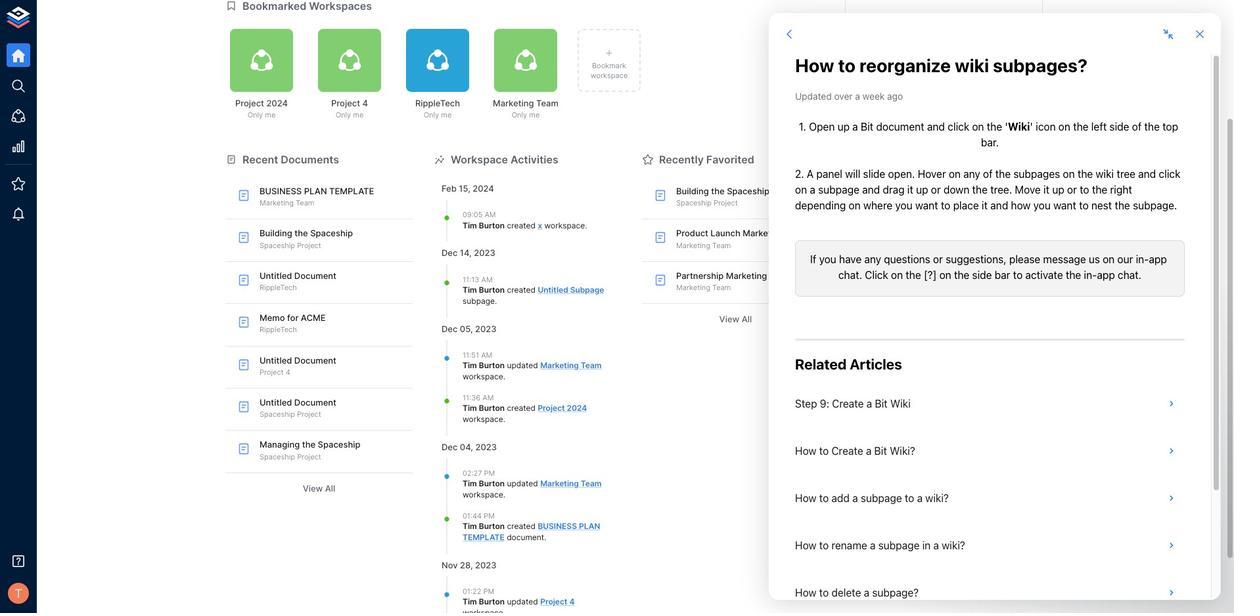 Task type: locate. For each thing, give the bounding box(es) containing it.
managing
[[260, 440, 300, 450]]

1 vertical spatial building
[[260, 228, 292, 239]]

all for view all button to the bottom
[[325, 484, 335, 494]]

0 vertical spatial document
[[294, 271, 336, 281]]

2024 inside 11:36 am tim burton created project 2024 workspace .
[[567, 404, 587, 413]]

business up document
[[538, 522, 577, 532]]

2 me from the left
[[353, 111, 364, 120]]

updated inside 11:51 am tim burton updated marketing team workspace .
[[507, 361, 538, 371]]

untitled up memo
[[260, 271, 292, 281]]

4
[[362, 98, 368, 108], [286, 368, 290, 377], [569, 598, 575, 607]]

am
[[485, 210, 496, 220], [481, 275, 493, 284], [481, 351, 492, 360], [482, 393, 494, 403]]

tim down 01:44
[[463, 522, 477, 532]]

2 horizontal spatial 2024
[[567, 404, 587, 413]]

0 vertical spatial 2024
[[266, 98, 288, 108]]

burton for 09:05 am tim burton created x workspace .
[[479, 220, 505, 230]]

project 4 link
[[540, 598, 575, 607]]

0 vertical spatial marketing team link
[[540, 361, 602, 371]]

1 vertical spatial plan
[[769, 271, 787, 281]]

2 vertical spatial updated
[[507, 598, 538, 607]]

the down business plan template marketing team
[[295, 228, 308, 239]]

1 horizontal spatial business
[[538, 522, 577, 532]]

tim inside 11:13 am tim burton created untitled subpage subpage .
[[463, 285, 477, 295]]

28,
[[460, 560, 473, 571]]

2 horizontal spatial 4
[[569, 598, 575, 607]]

1 horizontal spatial view all
[[719, 314, 752, 325]]

2023 right 14,
[[474, 248, 495, 258]]

1 horizontal spatial view all button
[[642, 310, 829, 330]]

0 horizontal spatial plan
[[304, 186, 327, 196]]

created inside 11:36 am tim burton created project 2024 workspace .
[[507, 404, 536, 413]]

the for managing the spaceship spaceship project
[[302, 440, 316, 450]]

spaceship up untitled document rippletech
[[260, 241, 295, 250]]

tim down 11:13
[[463, 285, 477, 295]]

untitled inside the untitled document project 4
[[260, 355, 292, 366]]

tim burton created
[[463, 522, 538, 532]]

0 vertical spatial the
[[711, 186, 725, 196]]

05,
[[460, 324, 473, 334]]

project inside managing the spaceship spaceship project
[[297, 453, 321, 462]]

t
[[15, 587, 22, 601]]

me
[[265, 111, 276, 120], [353, 111, 364, 120], [441, 111, 452, 120], [529, 111, 540, 120]]

. for 11:36 am tim burton created project 2024 workspace .
[[503, 415, 505, 424]]

1 horizontal spatial view
[[719, 314, 739, 325]]

1 vertical spatial all
[[325, 484, 335, 494]]

project inside 01:22 pm tim burton updated project 4
[[540, 598, 567, 607]]

marketing down the recent documents
[[260, 199, 294, 208]]

2 vertical spatial document
[[294, 398, 336, 408]]

burton for 01:22 pm tim burton updated project 4
[[479, 598, 505, 607]]

1 vertical spatial the
[[295, 228, 308, 239]]

spaceship
[[727, 186, 770, 196], [676, 199, 712, 208], [310, 228, 353, 239], [260, 241, 295, 250], [260, 410, 295, 419], [318, 440, 360, 450], [260, 453, 295, 462]]

updated left project 4 link
[[507, 598, 538, 607]]

am right 11:51
[[481, 351, 492, 360]]

4 me from the left
[[529, 111, 540, 120]]

pm
[[484, 469, 495, 478], [484, 512, 495, 521], [483, 587, 494, 597]]

product
[[676, 228, 708, 239]]

only
[[248, 111, 263, 120], [336, 111, 351, 120], [424, 111, 439, 120], [512, 111, 527, 120]]

created inside the 09:05 am tim burton created x workspace .
[[507, 220, 536, 230]]

dec left '04,'
[[442, 442, 458, 453]]

me for project 4
[[353, 111, 364, 120]]

marketing right launch
[[743, 228, 784, 239]]

me inside rippletech only me
[[441, 111, 452, 120]]

tim for 11:51 am tim burton updated marketing team workspace .
[[463, 361, 477, 371]]

workspace down bookmark
[[591, 71, 628, 80]]

3 me from the left
[[441, 111, 452, 120]]

marketing inside marketing team only me
[[493, 98, 534, 108]]

view all button down managing the spaceship spaceship project
[[225, 479, 413, 499]]

only inside project 2024 only me
[[248, 111, 263, 120]]

building up spaceship project
[[676, 186, 709, 196]]

1 horizontal spatial documents
[[861, 64, 904, 74]]

marketing team link up "project 2024" link
[[540, 361, 602, 371]]

untitled document spaceship project
[[260, 398, 336, 419]]

business inside business plan template
[[538, 522, 577, 532]]

spaceship down untitled document spaceship project
[[318, 440, 360, 450]]

rippletech
[[415, 98, 460, 108], [260, 283, 297, 292], [260, 326, 297, 335]]

1 me from the left
[[265, 111, 276, 120]]

business plan template link
[[463, 522, 600, 543]]

workspace activities
[[451, 153, 558, 166]]

view down marketing team
[[719, 314, 739, 325]]

building for building the spaceship
[[676, 186, 709, 196]]

dialog
[[769, 13, 1221, 601]]

0 horizontal spatial business
[[260, 186, 302, 196]]

team
[[536, 98, 559, 108], [296, 199, 314, 208], [712, 241, 731, 250], [712, 283, 731, 292], [581, 361, 602, 371], [581, 479, 602, 489]]

1 horizontal spatial plan
[[579, 522, 600, 532]]

dec 14, 2023
[[442, 248, 495, 258]]

burton down the 01:22
[[479, 598, 505, 607]]

untitled up managing in the bottom of the page
[[260, 398, 292, 408]]

4 tim from the top
[[463, 404, 477, 413]]

spaceship down business plan template marketing team
[[310, 228, 353, 239]]

2024
[[266, 98, 288, 108], [473, 183, 494, 194], [567, 404, 587, 413]]

business inside business plan template marketing team
[[260, 186, 302, 196]]

dec left 05,
[[442, 324, 458, 334]]

. inside the 02:27 pm tim burton updated marketing team workspace .
[[503, 490, 505, 500]]

document for untitled document rippletech
[[294, 271, 336, 281]]

pm inside 01:22 pm tim burton updated project 4
[[483, 587, 494, 597]]

1 vertical spatial business
[[538, 522, 577, 532]]

subpage
[[463, 296, 495, 306]]

am inside the 09:05 am tim burton created x workspace .
[[485, 210, 496, 220]]

untitled inside untitled document spaceship project
[[260, 398, 292, 408]]

created for project
[[507, 404, 536, 413]]

11:13
[[463, 275, 479, 284]]

2023 right 05,
[[475, 324, 497, 334]]

template for business plan template marketing team
[[329, 186, 374, 196]]

0 horizontal spatial all
[[325, 484, 335, 494]]

updated inside the 02:27 pm tim burton updated marketing team workspace .
[[507, 479, 538, 489]]

0 vertical spatial dec
[[442, 248, 458, 258]]

marketing team link up business plan template
[[540, 479, 602, 489]]

0 horizontal spatial 4
[[286, 368, 290, 377]]

1 vertical spatial 2024
[[473, 183, 494, 194]]

0 vertical spatial view all
[[719, 314, 752, 325]]

document inside untitled document rippletech
[[294, 271, 336, 281]]

workspace up 01:44 pm on the left bottom of the page
[[463, 490, 503, 500]]

. inside 11:51 am tim burton updated marketing team workspace .
[[503, 372, 505, 382]]

tim inside the 02:27 pm tim burton updated marketing team workspace .
[[463, 479, 477, 489]]

3 tim from the top
[[463, 361, 477, 371]]

1 burton from the top
[[479, 220, 505, 230]]

3 document from the top
[[294, 398, 336, 408]]

1 horizontal spatial all
[[742, 314, 752, 325]]

tim down 11:36
[[463, 404, 477, 413]]

me inside marketing team only me
[[529, 111, 540, 120]]

marketing team link for business plan template
[[540, 479, 602, 489]]

view all down partnership marketing plan
[[719, 314, 752, 325]]

am inside 11:51 am tim burton updated marketing team workspace .
[[481, 351, 492, 360]]

am right 11:36
[[482, 393, 494, 403]]

the inside managing the spaceship spaceship project
[[302, 440, 316, 450]]

11:51 am tim burton updated marketing team workspace .
[[463, 351, 602, 382]]

2023 right '04,'
[[475, 442, 497, 453]]

2024 right 15,
[[473, 183, 494, 194]]

2 vertical spatial rippletech
[[260, 326, 297, 335]]

rippletech inside memo for acme rippletech
[[260, 326, 297, 335]]

untitled down memo for acme rippletech
[[260, 355, 292, 366]]

plan inside business plan template
[[579, 522, 600, 532]]

burton for 11:36 am tim burton created project 2024 workspace .
[[479, 404, 505, 413]]

burton inside 11:36 am tim burton created project 2024 workspace .
[[479, 404, 505, 413]]

only inside rippletech only me
[[424, 111, 439, 120]]

2 marketing team link from the top
[[540, 479, 602, 489]]

01:22 pm tim burton updated project 4
[[463, 587, 575, 607]]

marketing down product
[[676, 241, 710, 250]]

x
[[538, 220, 542, 230]]

burton down 01:44 pm on the left bottom of the page
[[479, 522, 505, 532]]

nov
[[442, 560, 458, 571]]

document
[[507, 533, 544, 543]]

3 updated from the top
[[507, 598, 538, 607]]

2 burton from the top
[[479, 285, 505, 295]]

. inside 11:36 am tim burton created project 2024 workspace .
[[503, 415, 505, 424]]

project 4 only me
[[331, 98, 368, 120]]

1 vertical spatial template
[[463, 533, 505, 543]]

burton for 11:13 am tim burton created untitled subpage subpage .
[[479, 285, 505, 295]]

me inside project 2024 only me
[[265, 111, 276, 120]]

plan inside business plan template marketing team
[[304, 186, 327, 196]]

the for building the spaceship
[[711, 186, 725, 196]]

3 burton from the top
[[479, 361, 505, 371]]

bookmark workspace button
[[578, 29, 641, 92]]

3 created from the top
[[507, 404, 536, 413]]

dec for dec 05, 2023
[[442, 324, 458, 334]]

launch
[[711, 228, 740, 239]]

pm right 02:27
[[484, 469, 495, 478]]

untitled
[[260, 271, 292, 281], [538, 285, 568, 295], [260, 355, 292, 366], [260, 398, 292, 408]]

1 vertical spatial view all
[[303, 484, 335, 494]]

tim down 02:27
[[463, 479, 477, 489]]

workspace down 11:36
[[463, 415, 503, 424]]

burton up subpage
[[479, 285, 505, 295]]

5 burton from the top
[[479, 479, 505, 489]]

1 vertical spatial 4
[[286, 368, 290, 377]]

all down partnership marketing plan
[[742, 314, 752, 325]]

only inside project 4 only me
[[336, 111, 351, 120]]

created left untitled subpage link
[[507, 285, 536, 295]]

plan
[[304, 186, 327, 196], [579, 522, 600, 532]]

burton inside 11:51 am tim burton updated marketing team workspace .
[[479, 361, 505, 371]]

2 document from the top
[[294, 355, 336, 366]]

the inside building the spaceship spaceship project
[[295, 228, 308, 239]]

used
[[906, 64, 925, 74]]

1 horizontal spatial template
[[463, 533, 505, 543]]

0 vertical spatial updated
[[507, 361, 538, 371]]

spaceship up product
[[676, 199, 712, 208]]

the up spaceship project
[[711, 186, 725, 196]]

building
[[676, 186, 709, 196], [260, 228, 292, 239]]

0 vertical spatial documents
[[861, 64, 904, 74]]

. for 11:13 am tim burton created untitled subpage subpage .
[[495, 296, 497, 306]]

1 vertical spatial documents
[[281, 153, 339, 166]]

2 only from the left
[[336, 111, 351, 120]]

team inside business plan template marketing team
[[296, 199, 314, 208]]

. for 11:51 am tim burton updated marketing team workspace .
[[503, 372, 505, 382]]

1 vertical spatial marketing team link
[[540, 479, 602, 489]]

2023 for nov 28, 2023
[[475, 560, 497, 571]]

marketing team link
[[540, 361, 602, 371], [540, 479, 602, 489]]

burton down 11:36
[[479, 404, 505, 413]]

am right 11:13
[[481, 275, 493, 284]]

1 vertical spatial plan
[[579, 522, 600, 532]]

5 tim from the top
[[463, 479, 477, 489]]

0 vertical spatial 4
[[362, 98, 368, 108]]

dec for dec 04, 2023
[[442, 442, 458, 453]]

7 tim from the top
[[463, 598, 477, 607]]

burton inside 01:22 pm tim burton updated project 4
[[479, 598, 505, 607]]

tim inside 11:51 am tim burton updated marketing team workspace .
[[463, 361, 477, 371]]

workspace inside the 02:27 pm tim burton updated marketing team workspace .
[[463, 490, 503, 500]]

1 horizontal spatial 2024
[[473, 183, 494, 194]]

created
[[507, 220, 536, 230], [507, 285, 536, 295], [507, 404, 536, 413], [507, 522, 536, 532]]

2 tim from the top
[[463, 285, 477, 295]]

2 dec from the top
[[442, 324, 458, 334]]

memo
[[260, 313, 285, 323]]

workspace inside 11:36 am tim burton created project 2024 workspace .
[[463, 415, 503, 424]]

view all button down partnership marketing plan
[[642, 310, 829, 330]]

business for business plan template
[[538, 522, 577, 532]]

view all
[[719, 314, 752, 325], [303, 484, 335, 494]]

workspace inside the 09:05 am tim burton created x workspace .
[[544, 220, 585, 230]]

1 vertical spatial updated
[[507, 479, 538, 489]]

untitled document rippletech
[[260, 271, 336, 292]]

0 vertical spatial template
[[329, 186, 374, 196]]

7 burton from the top
[[479, 598, 505, 607]]

created left x on the left top of the page
[[507, 220, 536, 230]]

business down the recent documents
[[260, 186, 302, 196]]

. inside the 09:05 am tim burton created x workspace .
[[585, 220, 587, 230]]

burton down 09:05
[[479, 220, 505, 230]]

updated up "tim burton created"
[[507, 479, 538, 489]]

2 updated from the top
[[507, 479, 538, 489]]

pm inside the 02:27 pm tim burton updated marketing team workspace .
[[484, 469, 495, 478]]

untitled inside untitled document rippletech
[[260, 271, 292, 281]]

document for untitled document project 4
[[294, 355, 336, 366]]

project 2024 only me
[[235, 98, 288, 120]]

11
[[1003, 64, 1011, 74]]

burton inside 11:13 am tim burton created untitled subpage subpage .
[[479, 285, 505, 295]]

untitled for untitled document spaceship project
[[260, 398, 292, 408]]

1 document from the top
[[294, 271, 336, 281]]

business for business plan template marketing team
[[260, 186, 302, 196]]

building up untitled document rippletech
[[260, 228, 292, 239]]

2 vertical spatial pm
[[483, 587, 494, 597]]

0 vertical spatial business
[[260, 186, 302, 196]]

feb 15, 2024
[[442, 183, 494, 194]]

view
[[719, 314, 739, 325], [303, 484, 323, 494]]

2 created from the top
[[507, 285, 536, 295]]

1 horizontal spatial building
[[676, 186, 709, 196]]

marketing team only me
[[493, 98, 559, 120]]

01:22
[[463, 587, 481, 597]]

0 vertical spatial plan
[[786, 228, 804, 239]]

help image
[[845, 173, 1043, 225], [845, 239, 1043, 291], [845, 305, 1043, 357], [845, 371, 1043, 423]]

2023 right 28,
[[475, 560, 497, 571]]

created up document .
[[507, 522, 536, 532]]

the for building the spaceship spaceship project
[[295, 228, 308, 239]]

only inside marketing team only me
[[512, 111, 527, 120]]

2 vertical spatial 2024
[[567, 404, 587, 413]]

2024 down 11:51 am tim burton updated marketing team workspace .
[[567, 404, 587, 413]]

tim down the 01:22
[[463, 598, 477, 607]]

burton for 11:51 am tim burton updated marketing team workspace .
[[479, 361, 505, 371]]

tim for 11:13 am tim burton created untitled subpage subpage .
[[463, 285, 477, 295]]

2024 up the recent documents
[[266, 98, 288, 108]]

am right 09:05
[[485, 210, 496, 220]]

workspace right x on the left top of the page
[[544, 220, 585, 230]]

2 vertical spatial 4
[[569, 598, 575, 607]]

updated
[[507, 361, 538, 371], [507, 479, 538, 489], [507, 598, 538, 607]]

0 horizontal spatial view
[[303, 484, 323, 494]]

0 horizontal spatial 2024
[[266, 98, 288, 108]]

template
[[329, 186, 374, 196], [463, 533, 505, 543]]

0 vertical spatial pm
[[484, 469, 495, 478]]

plan for business plan template marketing team
[[304, 186, 327, 196]]

the right managing in the bottom of the page
[[302, 440, 316, 450]]

1 vertical spatial document
[[294, 355, 336, 366]]

spaceship up managing in the bottom of the page
[[260, 410, 295, 419]]

team inside the 02:27 pm tim burton updated marketing team workspace .
[[581, 479, 602, 489]]

/
[[1013, 64, 1016, 74]]

view all button
[[642, 310, 829, 330], [225, 479, 413, 499]]

09:05 am tim burton created x workspace .
[[463, 210, 587, 230]]

0 vertical spatial plan
[[304, 186, 327, 196]]

. inside 11:13 am tim burton created untitled subpage subpage .
[[495, 296, 497, 306]]

tim inside the 09:05 am tim burton created x workspace .
[[463, 220, 477, 230]]

tim inside 11:36 am tim burton created project 2024 workspace .
[[463, 404, 477, 413]]

untitled for untitled document rippletech
[[260, 271, 292, 281]]

burton inside the 09:05 am tim burton created x workspace .
[[479, 220, 505, 230]]

tim down 11:51
[[463, 361, 477, 371]]

tim down 09:05
[[463, 220, 477, 230]]

0 vertical spatial building
[[676, 186, 709, 196]]

updated up 11:36 am tim burton created project 2024 workspace .
[[507, 361, 538, 371]]

4 burton from the top
[[479, 404, 505, 413]]

dec 04, 2023
[[442, 442, 497, 453]]

marketing up "project 2024" link
[[540, 361, 579, 371]]

plan inside product launch marketing plan marketing team
[[786, 228, 804, 239]]

0 vertical spatial view
[[719, 314, 739, 325]]

business
[[260, 186, 302, 196], [538, 522, 577, 532]]

pm right the 01:22
[[483, 587, 494, 597]]

am inside 11:13 am tim burton created untitled subpage subpage .
[[481, 275, 493, 284]]

template inside business plan template
[[463, 533, 505, 543]]

all
[[742, 314, 752, 325], [325, 484, 335, 494]]

the
[[711, 186, 725, 196], [295, 228, 308, 239], [302, 440, 316, 450]]

documents left used
[[861, 64, 904, 74]]

3 dec from the top
[[442, 442, 458, 453]]

template inside business plan template marketing team
[[329, 186, 374, 196]]

1 vertical spatial view
[[303, 484, 323, 494]]

feb
[[442, 183, 457, 194]]

2 vertical spatial the
[[302, 440, 316, 450]]

document
[[294, 271, 336, 281], [294, 355, 336, 366], [294, 398, 336, 408]]

rippletech inside untitled document rippletech
[[260, 283, 297, 292]]

project inside building the spaceship spaceship project
[[297, 241, 321, 250]]

01:44 pm
[[463, 512, 495, 521]]

me inside project 4 only me
[[353, 111, 364, 120]]

view all down managing the spaceship spaceship project
[[303, 484, 335, 494]]

2 vertical spatial dec
[[442, 442, 458, 453]]

team inside product launch marketing plan marketing team
[[712, 241, 731, 250]]

3 help image from the top
[[845, 305, 1043, 357]]

burton down 02:27
[[479, 479, 505, 489]]

rippletech only me
[[415, 98, 460, 120]]

02:27
[[463, 469, 482, 478]]

project 2024 link
[[538, 404, 587, 413]]

am inside 11:36 am tim burton created project 2024 workspace .
[[482, 393, 494, 403]]

documents used
[[861, 64, 925, 74]]

burton
[[479, 220, 505, 230], [479, 285, 505, 295], [479, 361, 505, 371], [479, 404, 505, 413], [479, 479, 505, 489], [479, 522, 505, 532], [479, 598, 505, 607]]

created left "project 2024" link
[[507, 404, 536, 413]]

untitled subpage link
[[538, 285, 604, 295]]

1 created from the top
[[507, 220, 536, 230]]

workspace inside 11:51 am tim burton updated marketing team workspace .
[[463, 372, 503, 382]]

created for untitled
[[507, 285, 536, 295]]

untitled left subpage on the left top of the page
[[538, 285, 568, 295]]

dec left 14,
[[442, 248, 458, 258]]

document down building the spaceship spaceship project
[[294, 271, 336, 281]]

3 only from the left
[[424, 111, 439, 120]]

workspace inside button
[[591, 71, 628, 80]]

recent
[[242, 153, 278, 166]]

4 only from the left
[[512, 111, 527, 120]]

workspace up 11:36
[[463, 372, 503, 382]]

burton inside the 02:27 pm tim burton updated marketing team workspace .
[[479, 479, 505, 489]]

6 burton from the top
[[479, 522, 505, 532]]

0 horizontal spatial view all button
[[225, 479, 413, 499]]

.
[[585, 220, 587, 230], [495, 296, 497, 306], [503, 372, 505, 382], [503, 415, 505, 424], [503, 490, 505, 500], [544, 533, 546, 543]]

building inside building the spaceship spaceship project
[[260, 228, 292, 239]]

0 vertical spatial all
[[742, 314, 752, 325]]

1 help image from the top
[[845, 173, 1043, 225]]

me for project 2024
[[265, 111, 276, 120]]

1 vertical spatial rippletech
[[260, 283, 297, 292]]

tim inside 01:22 pm tim burton updated project 4
[[463, 598, 477, 607]]

burton down 11:51
[[479, 361, 505, 371]]

1 vertical spatial dec
[[442, 324, 458, 334]]

document inside untitled document spaceship project
[[294, 398, 336, 408]]

0 horizontal spatial template
[[329, 186, 374, 196]]

1 updated from the top
[[507, 361, 538, 371]]

1 horizontal spatial 4
[[362, 98, 368, 108]]

2023
[[474, 248, 495, 258], [475, 324, 497, 334], [475, 442, 497, 453], [475, 560, 497, 571]]

plan
[[786, 228, 804, 239], [769, 271, 787, 281]]

1 only from the left
[[248, 111, 263, 120]]

created inside 11:13 am tim burton created untitled subpage subpage .
[[507, 285, 536, 295]]

0 horizontal spatial building
[[260, 228, 292, 239]]

dec
[[442, 248, 458, 258], [442, 324, 458, 334], [442, 442, 458, 453]]

document down acme
[[294, 355, 336, 366]]

acme
[[301, 313, 326, 323]]

1 dec from the top
[[442, 248, 458, 258]]

document inside the untitled document project 4
[[294, 355, 336, 366]]

1 tim from the top
[[463, 220, 477, 230]]

marketing up business plan template
[[540, 479, 579, 489]]

documents up business plan template marketing team
[[281, 153, 339, 166]]

pm up "tim burton created"
[[484, 512, 495, 521]]

all down managing the spaceship spaceship project
[[325, 484, 335, 494]]

1 marketing team link from the top
[[540, 361, 602, 371]]

view down managing the spaceship spaceship project
[[303, 484, 323, 494]]

marketing up the workspace activities on the top left of the page
[[493, 98, 534, 108]]

tim for 11:36 am tim burton created project 2024 workspace .
[[463, 404, 477, 413]]

document down the untitled document project 4
[[294, 398, 336, 408]]

for
[[287, 313, 299, 323]]



Task type: describe. For each thing, give the bounding box(es) containing it.
am for x
[[485, 210, 496, 220]]

0 vertical spatial rippletech
[[415, 98, 460, 108]]

updated inside 01:22 pm tim burton updated project 4
[[507, 598, 538, 607]]

dec 05, 2023
[[442, 324, 497, 334]]

4 inside the untitled document project 4
[[286, 368, 290, 377]]

team inside 11:51 am tim burton updated marketing team workspace .
[[581, 361, 602, 371]]

untitled inside 11:13 am tim burton created untitled subpage subpage .
[[538, 285, 568, 295]]

6 tim from the top
[[463, 522, 477, 532]]

document .
[[505, 533, 546, 543]]

spaceship down favorited
[[727, 186, 770, 196]]

10
[[1018, 64, 1026, 74]]

workspace for 02:27 pm tim burton updated marketing team workspace .
[[463, 490, 503, 500]]

view for view all button to the bottom
[[303, 484, 323, 494]]

product launch marketing plan marketing team
[[676, 228, 804, 250]]

marketing inside the 02:27 pm tim burton updated marketing team workspace .
[[540, 479, 579, 489]]

building for building the spaceship spaceship project
[[260, 228, 292, 239]]

business plan template
[[463, 522, 600, 543]]

0 horizontal spatial documents
[[281, 153, 339, 166]]

4 inside project 4 only me
[[362, 98, 368, 108]]

11:13 am tim burton created untitled subpage subpage .
[[463, 275, 604, 306]]

spaceship project
[[676, 199, 738, 208]]

09:05
[[463, 210, 483, 220]]

recently
[[659, 153, 704, 166]]

tim for 02:27 pm tim burton updated marketing team workspace .
[[463, 479, 477, 489]]

only for project 4
[[336, 111, 351, 120]]

2 help image from the top
[[845, 239, 1043, 291]]

recently favorited
[[659, 153, 754, 166]]

spaceship down managing in the bottom of the page
[[260, 453, 295, 462]]

upgrade button
[[914, 111, 973, 135]]

workspace for 11:51 am tim burton updated marketing team workspace .
[[463, 372, 503, 382]]

untitled document project 4
[[260, 355, 336, 377]]

project inside project 2024 only me
[[235, 98, 264, 108]]

t button
[[4, 580, 33, 608]]

subpage
[[570, 285, 604, 295]]

marketing inside 11:51 am tim burton updated marketing team workspace .
[[540, 361, 579, 371]]

14,
[[460, 248, 472, 258]]

. for 02:27 pm tim burton updated marketing team workspace .
[[503, 490, 505, 500]]

0 vertical spatial view all button
[[642, 310, 829, 330]]

15,
[[459, 183, 470, 194]]

am for project
[[482, 393, 494, 403]]

project inside the untitled document project 4
[[260, 368, 284, 377]]

x link
[[538, 220, 542, 230]]

recent documents
[[242, 153, 339, 166]]

marketing down product launch marketing plan marketing team at the right
[[726, 271, 767, 281]]

dec for dec 14, 2023
[[442, 248, 458, 258]]

nov 28, 2023
[[442, 560, 497, 571]]

updated for document
[[507, 479, 538, 489]]

1 vertical spatial view all button
[[225, 479, 413, 499]]

plan for business plan template
[[579, 522, 600, 532]]

burton for 02:27 pm tim burton updated marketing team workspace .
[[479, 479, 505, 489]]

04,
[[460, 442, 473, 453]]

updated for workspace
[[507, 361, 538, 371]]

upgrade
[[925, 117, 963, 128]]

2023 for dec 04, 2023
[[475, 442, 497, 453]]

2024 inside project 2024 only me
[[266, 98, 288, 108]]

11:36 am tim burton created project 2024 workspace .
[[463, 393, 587, 424]]

pm for marketing
[[484, 469, 495, 478]]

tim for 09:05 am tim burton created x workspace .
[[463, 220, 477, 230]]

building the spaceship
[[676, 186, 770, 196]]

11:51
[[463, 351, 479, 360]]

4 help image from the top
[[845, 371, 1043, 423]]

tim for 01:22 pm tim burton updated project 4
[[463, 598, 477, 607]]

am for marketing
[[481, 351, 492, 360]]

am for untitled
[[481, 275, 493, 284]]

untitled for untitled document project 4
[[260, 355, 292, 366]]

me for marketing team
[[529, 111, 540, 120]]

business plan template marketing team
[[260, 186, 374, 208]]

only for project 2024
[[248, 111, 263, 120]]

marketing team link for project 2024
[[540, 361, 602, 371]]

activities
[[511, 153, 558, 166]]

1 vertical spatial pm
[[484, 512, 495, 521]]

document for untitled document spaceship project
[[294, 398, 336, 408]]

project inside project 4 only me
[[331, 98, 360, 108]]

template for business plan template
[[463, 533, 505, 543]]

4 created from the top
[[507, 522, 536, 532]]

2023 for dec 14, 2023
[[474, 248, 495, 258]]

workspace for 11:36 am tim burton created project 2024 workspace .
[[463, 415, 503, 424]]

marketing team
[[676, 283, 731, 292]]

favorited
[[706, 153, 754, 166]]

project inside untitled document spaceship project
[[297, 410, 321, 419]]

partnership marketing plan
[[676, 271, 787, 281]]

view for the top view all button
[[719, 314, 739, 325]]

team inside marketing team only me
[[536, 98, 559, 108]]

11:36
[[463, 393, 480, 403]]

created for x
[[507, 220, 536, 230]]

only for marketing team
[[512, 111, 527, 120]]

all for the top view all button
[[742, 314, 752, 325]]

project inside 11:36 am tim burton created project 2024 workspace .
[[538, 404, 565, 413]]

pm for project
[[483, 587, 494, 597]]

bookmark workspace
[[591, 61, 628, 80]]

marketing inside business plan template marketing team
[[260, 199, 294, 208]]

memo for acme rippletech
[[260, 313, 326, 335]]

partnership
[[676, 271, 724, 281]]

2023 for dec 05, 2023
[[475, 324, 497, 334]]

02:27 pm tim burton updated marketing team workspace .
[[463, 469, 602, 500]]

01:44
[[463, 512, 482, 521]]

0 horizontal spatial view all
[[303, 484, 335, 494]]

4 inside 01:22 pm tim burton updated project 4
[[569, 598, 575, 607]]

marketing down partnership
[[676, 283, 710, 292]]

managing the spaceship spaceship project
[[260, 440, 360, 462]]

building the spaceship spaceship project
[[260, 228, 353, 250]]

bookmark
[[592, 61, 626, 70]]

workspace
[[451, 153, 508, 166]]

11 / 10
[[1003, 64, 1026, 74]]

spaceship inside untitled document spaceship project
[[260, 410, 295, 419]]



Task type: vqa. For each thing, say whether or not it's contained in the screenshot.


